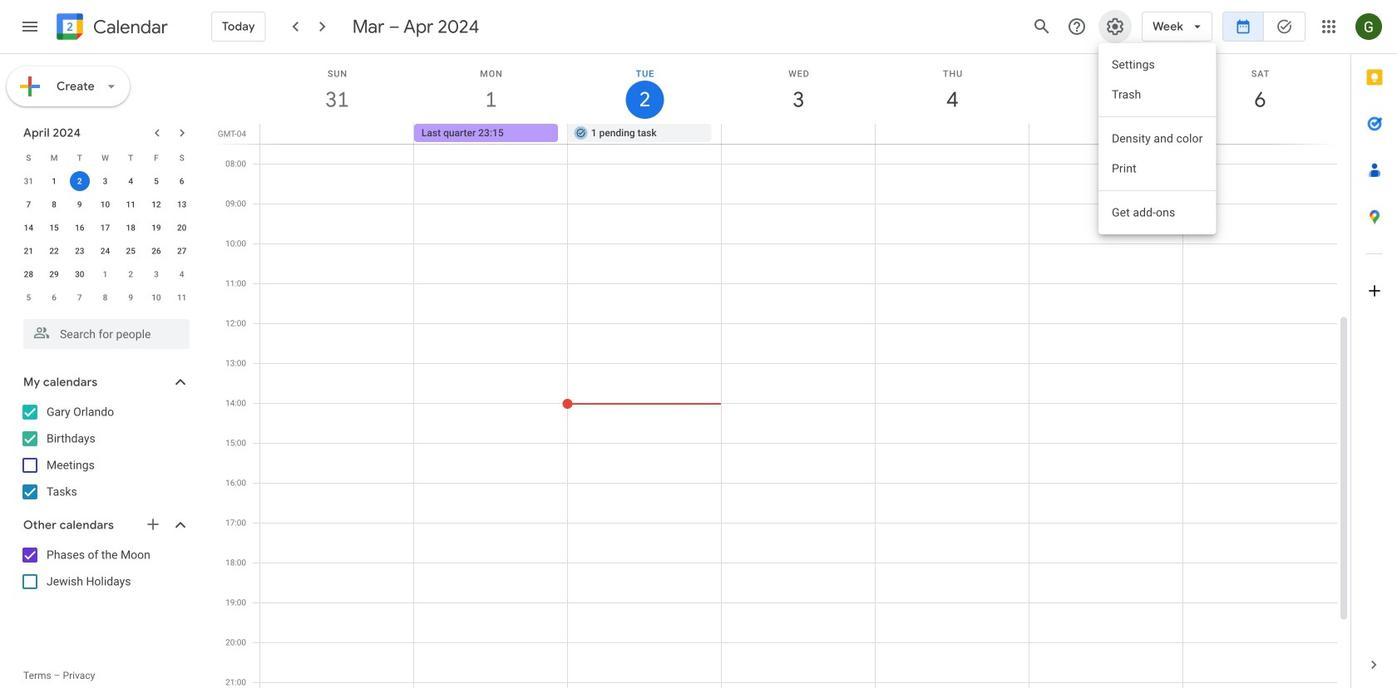 Task type: describe. For each thing, give the bounding box(es) containing it.
may 9 element
[[121, 288, 141, 308]]

may 1 element
[[95, 265, 115, 285]]

2, today element
[[70, 171, 90, 191]]

16 element
[[70, 218, 90, 238]]

settings menu image
[[1106, 17, 1126, 37]]

20 element
[[172, 218, 192, 238]]

26 element
[[146, 241, 166, 261]]

4 element
[[121, 171, 141, 191]]

may 5 element
[[19, 288, 39, 308]]

21 element
[[19, 241, 39, 261]]

29 element
[[44, 265, 64, 285]]

17 element
[[95, 218, 115, 238]]

24 element
[[95, 241, 115, 261]]

may 11 element
[[172, 288, 192, 308]]

19 element
[[146, 218, 166, 238]]

Search for people text field
[[33, 319, 180, 349]]

settings menu menu
[[1099, 43, 1217, 235]]

8 element
[[44, 195, 64, 215]]

10 element
[[95, 195, 115, 215]]

14 element
[[19, 218, 39, 238]]

calendar element
[[53, 10, 168, 47]]

30 element
[[70, 265, 90, 285]]



Task type: locate. For each thing, give the bounding box(es) containing it.
may 6 element
[[44, 288, 64, 308]]

heading inside calendar element
[[90, 17, 168, 37]]

other calendars list
[[3, 542, 206, 596]]

row group
[[16, 170, 195, 309]]

6 element
[[172, 171, 192, 191]]

may 2 element
[[121, 265, 141, 285]]

heading
[[90, 17, 168, 37]]

may 8 element
[[95, 288, 115, 308]]

tab list
[[1352, 54, 1398, 642]]

23 element
[[70, 241, 90, 261]]

march 31 element
[[19, 171, 39, 191]]

my calendars list
[[3, 399, 206, 506]]

13 element
[[172, 195, 192, 215]]

may 10 element
[[146, 288, 166, 308]]

may 7 element
[[70, 288, 90, 308]]

1 element
[[44, 171, 64, 191]]

grid
[[213, 54, 1351, 689]]

22 element
[[44, 241, 64, 261]]

9 element
[[70, 195, 90, 215]]

28 element
[[19, 265, 39, 285]]

25 element
[[121, 241, 141, 261]]

27 element
[[172, 241, 192, 261]]

main drawer image
[[20, 17, 40, 37]]

18 element
[[121, 218, 141, 238]]

None search field
[[0, 313, 206, 349]]

3 element
[[95, 171, 115, 191]]

15 element
[[44, 218, 64, 238]]

cell
[[260, 124, 414, 144], [722, 124, 876, 144], [876, 124, 1029, 144], [1029, 124, 1183, 144], [1183, 124, 1337, 144], [67, 170, 92, 193]]

row
[[253, 124, 1351, 144], [16, 146, 195, 170], [16, 170, 195, 193], [16, 193, 195, 216], [16, 216, 195, 240], [16, 240, 195, 263], [16, 263, 195, 286], [16, 286, 195, 309]]

cell inside april 2024 grid
[[67, 170, 92, 193]]

11 element
[[121, 195, 141, 215]]

may 3 element
[[146, 265, 166, 285]]

5 element
[[146, 171, 166, 191]]

add other calendars image
[[145, 517, 161, 533]]

april 2024 grid
[[16, 146, 195, 309]]

12 element
[[146, 195, 166, 215]]

7 element
[[19, 195, 39, 215]]

may 4 element
[[172, 265, 192, 285]]



Task type: vqa. For each thing, say whether or not it's contained in the screenshot.
'20' element at top left
yes



